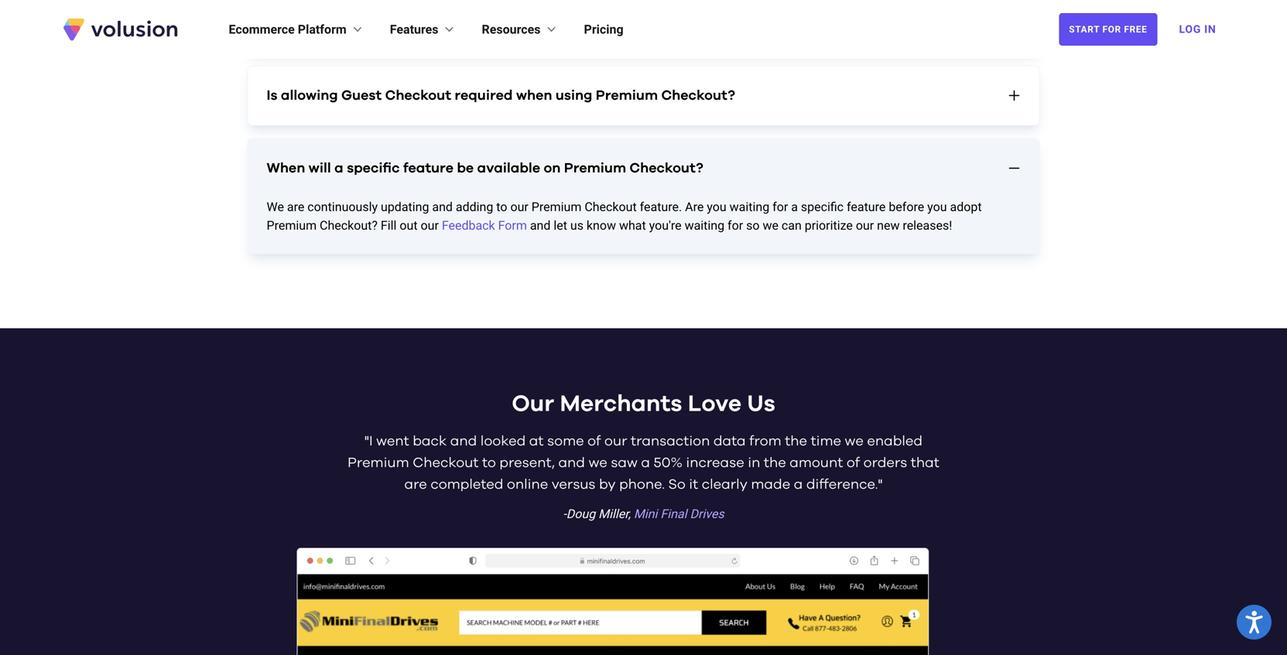 Task type: vqa. For each thing, say whether or not it's contained in the screenshot.
the bottommost 2024
no



Task type: describe. For each thing, give the bounding box(es) containing it.
1 horizontal spatial can
[[782, 218, 802, 233]]

0 vertical spatial we
[[763, 218, 779, 233]]

feedback form and let us know what you're waiting for so we can prioritize our new releases!
[[442, 218, 952, 233]]

be
[[457, 161, 474, 175]]

resources
[[482, 22, 541, 37]]

you're
[[649, 218, 682, 233]]

our up form
[[510, 200, 529, 214]]

on
[[544, 161, 561, 175]]

orders
[[864, 456, 907, 470]]

checkout? inside we are continuously updating and adding to our premium checkout feature. are you waiting for a specific feature before you adopt premium checkout? fill out our
[[320, 218, 378, 233]]

will
[[309, 161, 331, 175]]

feedback form link
[[442, 218, 527, 233]]

continuously
[[308, 200, 378, 214]]

drives
[[690, 507, 724, 522]]

0 horizontal spatial for
[[728, 218, 743, 233]]

pricing
[[584, 22, 624, 37]]

-doug miller, mini final drives
[[563, 507, 724, 522]]

went
[[376, 435, 409, 449]]

ecommerce
[[229, 22, 295, 37]]

features button
[[390, 20, 457, 39]]

doug
[[566, 507, 595, 522]]

feedback
[[442, 218, 495, 233]]

when will a specific feature be available on premium checkout? button
[[248, 139, 1039, 198]]

a inside we are continuously updating and adding to our premium checkout feature. are you waiting for a specific feature before you adopt premium checkout? fill out our
[[791, 200, 798, 214]]

we are continuously updating and adding to our premium checkout feature. are you waiting for a specific feature before you adopt premium checkout? fill out our
[[267, 200, 982, 233]]

premium up "let"
[[532, 200, 582, 214]]

2 you from the left
[[927, 200, 947, 214]]

us
[[747, 393, 776, 416]]

a difference."
[[794, 478, 883, 492]]

our
[[512, 393, 554, 416]]

allowing
[[281, 89, 338, 102]]

open accessibe: accessibility options, statement and help image
[[1246, 611, 1263, 634]]

know
[[587, 218, 616, 233]]

free
[[1124, 24, 1148, 35]]

enabled
[[867, 435, 923, 449]]

mini final drives link
[[634, 507, 724, 522]]

what
[[267, 16, 304, 30]]

online
[[507, 478, 548, 492]]

resources button
[[482, 20, 559, 39]]

available
[[477, 161, 540, 175]]

in
[[1205, 23, 1217, 36]]

pricing link
[[584, 20, 624, 39]]

prioritize
[[805, 218, 853, 233]]

adopt
[[950, 200, 982, 214]]

we
[[267, 200, 284, 214]]

mini
[[634, 507, 658, 522]]

i
[[465, 16, 469, 30]]

so
[[668, 478, 686, 492]]

checkout inside button
[[385, 89, 451, 102]]

can inside "what payment methods can i offer through premium checkout?" button
[[436, 16, 461, 30]]

it
[[689, 478, 698, 492]]

what payment methods can i offer through premium checkout? button
[[248, 0, 1039, 52]]

start for free
[[1069, 24, 1148, 35]]

our left new
[[856, 218, 874, 233]]

form
[[498, 218, 527, 233]]

start for free link
[[1059, 13, 1158, 46]]

premium down we
[[267, 218, 317, 233]]

adding
[[456, 200, 493, 214]]

new
[[877, 218, 900, 233]]

when
[[267, 161, 305, 175]]

fill
[[381, 218, 397, 233]]

what payment methods can i offer through premium checkout?
[[267, 16, 705, 30]]

2 vertical spatial we
[[589, 456, 608, 470]]

"i
[[365, 435, 373, 449]]

start
[[1069, 24, 1100, 35]]

specific inside we are continuously updating and adding to our premium checkout feature. are you waiting for a specific feature before you adopt premium checkout? fill out our
[[801, 200, 844, 214]]

our merchants love us
[[512, 393, 776, 416]]

-
[[563, 507, 566, 522]]

log in
[[1179, 23, 1217, 36]]

updating
[[381, 200, 429, 214]]

us
[[570, 218, 584, 233]]

premium right through
[[566, 16, 628, 30]]

versus
[[552, 478, 596, 492]]

1 vertical spatial of
[[847, 456, 860, 470]]

checkout inside ""i went back and looked at some of our transaction data from the time we enabled premium checkout to present, and we saw a 50% increase in the amount of orders that are completed online versus by phone. so it clearly made a difference.""
[[413, 456, 479, 470]]

platform
[[298, 22, 347, 37]]

is allowing guest checkout required when using premium checkout?
[[267, 89, 735, 102]]

phone.
[[619, 478, 665, 492]]

feature.
[[640, 200, 682, 214]]

time
[[811, 435, 841, 449]]



Task type: locate. For each thing, give the bounding box(es) containing it.
increase
[[686, 456, 744, 470]]

we right time
[[845, 435, 864, 449]]

0 vertical spatial the
[[785, 435, 807, 449]]

50%
[[654, 456, 683, 470]]

love
[[688, 393, 742, 416]]

feature inside we are continuously updating and adding to our premium checkout feature. are you waiting for a specific feature before you adopt premium checkout? fill out our
[[847, 200, 886, 214]]

2 horizontal spatial we
[[845, 435, 864, 449]]

you up releases!
[[927, 200, 947, 214]]

premium down "i
[[348, 456, 409, 470]]

1 vertical spatial feature
[[847, 200, 886, 214]]

and left "let"
[[530, 218, 551, 233]]

specific
[[347, 161, 400, 175], [801, 200, 844, 214]]

features
[[390, 22, 439, 37]]

you
[[707, 200, 727, 214], [927, 200, 947, 214]]

0 vertical spatial for
[[773, 200, 788, 214]]

waiting down are
[[685, 218, 725, 233]]

0 vertical spatial feature
[[403, 161, 454, 175]]

ecommerce platform button
[[229, 20, 365, 39]]

through
[[508, 16, 562, 30]]

are
[[287, 200, 304, 214], [404, 478, 427, 492]]

at
[[529, 435, 544, 449]]

specific inside 'button'
[[347, 161, 400, 175]]

and inside we are continuously updating and adding to our premium checkout feature. are you waiting for a specific feature before you adopt premium checkout? fill out our
[[432, 200, 453, 214]]

and right the back
[[450, 435, 477, 449]]

"i went back and looked at some of our transaction data from the time we enabled premium checkout to present, and we saw a 50% increase in the amount of orders that are completed online versus by phone. so it clearly made a difference."
[[348, 435, 940, 492]]

so
[[746, 218, 760, 233]]

feature left be
[[403, 161, 454, 175]]

the up amount
[[785, 435, 807, 449]]

2 horizontal spatial a
[[791, 200, 798, 214]]

log in link
[[1170, 12, 1226, 46]]

data
[[714, 435, 746, 449]]

clearly
[[702, 478, 748, 492]]

1 horizontal spatial feature
[[847, 200, 886, 214]]

0 vertical spatial can
[[436, 16, 461, 30]]

a
[[335, 161, 343, 175], [791, 200, 798, 214], [641, 456, 650, 470]]

2 vertical spatial checkout
[[413, 456, 479, 470]]

can left prioritize
[[782, 218, 802, 233]]

merchants
[[560, 393, 682, 416]]

0 vertical spatial to
[[496, 200, 507, 214]]

of
[[588, 435, 601, 449], [847, 456, 860, 470]]

0 vertical spatial a
[[335, 161, 343, 175]]

0 horizontal spatial we
[[589, 456, 608, 470]]

the
[[785, 435, 807, 449], [764, 456, 786, 470]]

our inside ""i went back and looked at some of our transaction data from the time we enabled premium checkout to present, and we saw a 50% increase in the amount of orders that are completed online versus by phone. so it clearly made a difference.""
[[605, 435, 627, 449]]

2 vertical spatial a
[[641, 456, 650, 470]]

miller,
[[599, 507, 631, 522]]

1 vertical spatial waiting
[[685, 218, 725, 233]]

we
[[763, 218, 779, 233], [845, 435, 864, 449], [589, 456, 608, 470]]

of up a difference."
[[847, 456, 860, 470]]

are right we
[[287, 200, 304, 214]]

1 horizontal spatial for
[[773, 200, 788, 214]]

1 vertical spatial a
[[791, 200, 798, 214]]

premium right using
[[596, 89, 658, 102]]

feature up new
[[847, 200, 886, 214]]

1 horizontal spatial are
[[404, 478, 427, 492]]

completed
[[431, 478, 503, 492]]

1 vertical spatial can
[[782, 218, 802, 233]]

payment
[[307, 16, 369, 30]]

0 horizontal spatial specific
[[347, 161, 400, 175]]

1 horizontal spatial you
[[927, 200, 947, 214]]

checkout right guest at the left
[[385, 89, 451, 102]]

0 horizontal spatial can
[[436, 16, 461, 30]]

premium right on
[[564, 161, 626, 175]]

we right so
[[763, 218, 779, 233]]

0 horizontal spatial of
[[588, 435, 601, 449]]

0 vertical spatial waiting
[[730, 200, 770, 214]]

the right in
[[764, 456, 786, 470]]

methods
[[372, 16, 432, 30]]

0 horizontal spatial you
[[707, 200, 727, 214]]

0 horizontal spatial waiting
[[685, 218, 725, 233]]

for
[[1103, 24, 1122, 35]]

out
[[400, 218, 418, 233]]

feature
[[403, 161, 454, 175], [847, 200, 886, 214]]

checkout inside we are continuously updating and adding to our premium checkout feature. are you waiting for a specific feature before you adopt premium checkout? fill out our
[[585, 200, 637, 214]]

checkout? inside 'button'
[[630, 161, 704, 175]]

1 horizontal spatial we
[[763, 218, 779, 233]]

what
[[619, 218, 646, 233]]

1 vertical spatial checkout
[[585, 200, 637, 214]]

releases!
[[903, 218, 952, 233]]

a inside ""i went back and looked at some of our transaction data from the time we enabled premium checkout to present, and we saw a 50% increase in the amount of orders that are completed online versus by phone. so it clearly made a difference.""
[[641, 456, 650, 470]]

present,
[[500, 456, 555, 470]]

we up by
[[589, 456, 608, 470]]

guest
[[341, 89, 382, 102]]

required
[[455, 89, 513, 102]]

waiting up so
[[730, 200, 770, 214]]

0 horizontal spatial are
[[287, 200, 304, 214]]

you right are
[[707, 200, 727, 214]]

is allowing guest checkout required when using premium checkout? button
[[248, 66, 1039, 125]]

using
[[556, 89, 593, 102]]

is
[[267, 89, 278, 102]]

0 vertical spatial specific
[[347, 161, 400, 175]]

0 horizontal spatial to
[[482, 456, 496, 470]]

0 vertical spatial are
[[287, 200, 304, 214]]

checkout?
[[631, 16, 705, 30], [661, 89, 735, 102], [630, 161, 704, 175], [320, 218, 378, 233]]

0 horizontal spatial a
[[335, 161, 343, 175]]

waiting
[[730, 200, 770, 214], [685, 218, 725, 233]]

for
[[773, 200, 788, 214], [728, 218, 743, 233]]

by
[[599, 478, 616, 492]]

are inside we are continuously updating and adding to our premium checkout feature. are you waiting for a specific feature before you adopt premium checkout? fill out our
[[287, 200, 304, 214]]

1 horizontal spatial waiting
[[730, 200, 770, 214]]

and up the "feedback"
[[432, 200, 453, 214]]

of right some
[[588, 435, 601, 449]]

transaction
[[631, 435, 710, 449]]

premium inside 'button'
[[564, 161, 626, 175]]

1 vertical spatial for
[[728, 218, 743, 233]]

some
[[547, 435, 584, 449]]

1 horizontal spatial specific
[[801, 200, 844, 214]]

for inside we are continuously updating and adding to our premium checkout feature. are you waiting for a specific feature before you adopt premium checkout? fill out our
[[773, 200, 788, 214]]

final
[[661, 507, 687, 522]]

1 vertical spatial to
[[482, 456, 496, 470]]

offer
[[472, 16, 504, 30]]

in
[[748, 456, 760, 470]]

when will a specific feature be available on premium checkout?
[[267, 161, 704, 175]]

1 vertical spatial we
[[845, 435, 864, 449]]

specific up prioritize
[[801, 200, 844, 214]]

let
[[554, 218, 567, 233]]

to down the looked
[[482, 456, 496, 470]]

feature inside 'button'
[[403, 161, 454, 175]]

our up saw
[[605, 435, 627, 449]]

1 vertical spatial are
[[404, 478, 427, 492]]

made
[[751, 478, 791, 492]]

checkout down the back
[[413, 456, 479, 470]]

a inside when will a specific feature be available on premium checkout? 'button'
[[335, 161, 343, 175]]

and
[[432, 200, 453, 214], [530, 218, 551, 233], [450, 435, 477, 449], [558, 456, 585, 470]]

saw
[[611, 456, 638, 470]]

are
[[685, 200, 704, 214]]

checkout up know
[[585, 200, 637, 214]]

premium
[[566, 16, 628, 30], [596, 89, 658, 102], [564, 161, 626, 175], [532, 200, 582, 214], [267, 218, 317, 233], [348, 456, 409, 470]]

before
[[889, 200, 924, 214]]

1 horizontal spatial of
[[847, 456, 860, 470]]

waiting inside we are continuously updating and adding to our premium checkout feature. are you waiting for a specific feature before you adopt premium checkout? fill out our
[[730, 200, 770, 214]]

to up form
[[496, 200, 507, 214]]

1 vertical spatial the
[[764, 456, 786, 470]]

are inside ""i went back and looked at some of our transaction data from the time we enabled premium checkout to present, and we saw a 50% increase in the amount of orders that are completed online versus by phone. so it clearly made a difference.""
[[404, 478, 427, 492]]

amount
[[790, 456, 843, 470]]

0 vertical spatial checkout
[[385, 89, 451, 102]]

our right "out"
[[421, 218, 439, 233]]

0 horizontal spatial feature
[[403, 161, 454, 175]]

from
[[749, 435, 782, 449]]

1 horizontal spatial a
[[641, 456, 650, 470]]

are down the back
[[404, 478, 427, 492]]

that
[[911, 456, 940, 470]]

to inside ""i went back and looked at some of our transaction data from the time we enabled premium checkout to present, and we saw a 50% increase in the amount of orders that are completed online versus by phone. so it clearly made a difference.""
[[482, 456, 496, 470]]

ecommerce platform
[[229, 22, 347, 37]]

back
[[413, 435, 447, 449]]

premium inside ""i went back and looked at some of our transaction data from the time we enabled premium checkout to present, and we saw a 50% increase in the amount of orders that are completed online versus by phone. so it clearly made a difference.""
[[348, 456, 409, 470]]

to inside we are continuously updating and adding to our premium checkout feature. are you waiting for a specific feature before you adopt premium checkout? fill out our
[[496, 200, 507, 214]]

0 vertical spatial of
[[588, 435, 601, 449]]

1 horizontal spatial to
[[496, 200, 507, 214]]

and up versus
[[558, 456, 585, 470]]

log
[[1179, 23, 1201, 36]]

can left i
[[436, 16, 461, 30]]

specific up continuously
[[347, 161, 400, 175]]

1 you from the left
[[707, 200, 727, 214]]

our
[[510, 200, 529, 214], [421, 218, 439, 233], [856, 218, 874, 233], [605, 435, 627, 449]]

1 vertical spatial specific
[[801, 200, 844, 214]]



